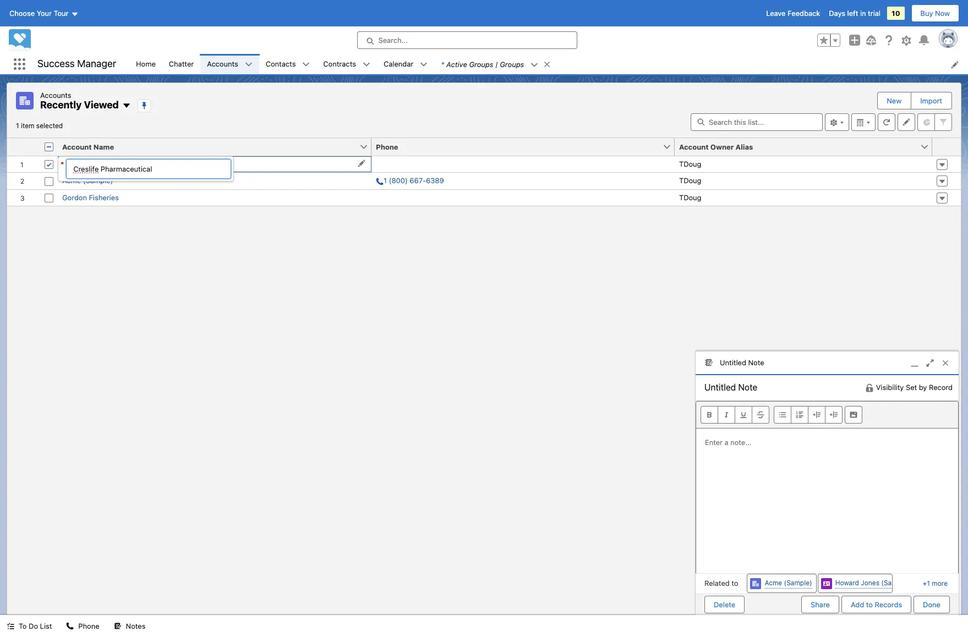 Task type: vqa. For each thing, say whether or not it's contained in the screenshot.
No
no



Task type: describe. For each thing, give the bounding box(es) containing it.
667-
[[410, 176, 426, 185]]

text default image inside accounts list item
[[245, 61, 253, 68]]

contracts list item
[[317, 54, 377, 74]]

1 groups from the left
[[469, 60, 494, 69]]

gordon
[[62, 193, 87, 202]]

chatter
[[169, 59, 194, 68]]

2 groups from the left
[[500, 60, 524, 69]]

action image
[[933, 138, 962, 156]]

2 horizontal spatial (sample)
[[882, 579, 910, 588]]

by
[[920, 383, 928, 392]]

more
[[933, 580, 948, 588]]

days left in trial
[[830, 9, 881, 18]]

pharmaceutical
[[90, 159, 141, 168]]

leave feedback link
[[767, 9, 821, 18]]

visibility set by record
[[877, 383, 953, 392]]

text default image inside to do list button
[[7, 623, 14, 631]]

now
[[936, 9, 951, 18]]

delete button
[[705, 596, 745, 614]]

buy
[[921, 9, 934, 18]]

share button
[[802, 596, 840, 614]]

home
[[136, 59, 156, 68]]

contacts list item
[[259, 54, 317, 74]]

gordon fisheries link
[[62, 192, 119, 203]]

(800)
[[389, 176, 408, 185]]

to
[[19, 622, 27, 631]]

+ 1 more
[[923, 580, 948, 588]]

contacts
[[266, 59, 296, 68]]

3 tdoug from the top
[[680, 193, 702, 202]]

leave feedback
[[767, 9, 821, 18]]

1 horizontal spatial acme (sample) link
[[765, 579, 813, 589]]

acme (sample) for left acme (sample) link
[[62, 176, 113, 185]]

done
[[924, 601, 941, 609]]

* for *
[[61, 159, 64, 168]]

name
[[94, 142, 114, 151]]

gordon fisheries
[[62, 193, 119, 202]]

home link
[[129, 54, 162, 74]]

* for * active groups | groups
[[441, 60, 445, 69]]

success manager
[[37, 58, 116, 70]]

creslife
[[62, 159, 88, 168]]

account name element
[[58, 138, 378, 156]]

import button
[[912, 93, 952, 109]]

set
[[906, 383, 918, 392]]

account owner alias button
[[675, 138, 921, 156]]

* text field
[[66, 159, 231, 179]]

acme for left acme (sample) link
[[62, 176, 81, 185]]

format text element
[[701, 406, 770, 424]]

acme (sample) for the right acme (sample) link
[[765, 579, 813, 588]]

acme for the right acme (sample) link
[[765, 579, 783, 588]]

account name button
[[58, 138, 360, 156]]

jones
[[862, 579, 880, 588]]

2 tdoug from the top
[[680, 176, 702, 185]]

text default image inside contacts list item
[[303, 61, 310, 68]]

account name
[[62, 142, 114, 151]]

list item containing *
[[435, 54, 556, 74]]

alias
[[736, 142, 754, 151]]

to for related
[[732, 579, 739, 588]]

in
[[861, 9, 867, 18]]

notes
[[126, 622, 146, 631]]

text default image left visibility at the right
[[866, 384, 874, 392]]

search... button
[[357, 31, 577, 49]]

buy now
[[921, 9, 951, 18]]

related
[[705, 579, 730, 588]]

delete
[[714, 601, 736, 609]]

selected
[[36, 121, 63, 130]]

search...
[[379, 36, 408, 45]]

1 inside untitled note dialog
[[928, 580, 931, 588]]

recently viewed|accounts|list view element
[[7, 83, 962, 616]]

calendar list item
[[377, 54, 435, 74]]

untitled note dialog
[[696, 351, 960, 616]]

delete status
[[705, 596, 802, 614]]

notes button
[[107, 616, 152, 638]]

1 (800) 667-6389 link
[[376, 176, 444, 186]]

1 tdoug from the top
[[680, 159, 702, 168]]

to do list
[[19, 622, 52, 631]]

recently viewed grid
[[7, 138, 962, 207]]

contracts
[[324, 59, 356, 68]]

recently viewed
[[40, 99, 119, 111]]

accounts list item
[[201, 54, 259, 74]]

to for add
[[867, 601, 873, 609]]

visibility
[[877, 383, 905, 392]]

* active groups | groups
[[441, 60, 524, 69]]

share
[[811, 601, 831, 609]]

recently viewed status
[[16, 121, 63, 130]]

trial
[[869, 9, 881, 18]]

left
[[848, 9, 859, 18]]



Task type: locate. For each thing, give the bounding box(es) containing it.
accounts
[[207, 59, 238, 68], [40, 91, 71, 100]]

1 left (800)
[[384, 176, 387, 185]]

1 vertical spatial phone
[[78, 622, 99, 631]]

account left owner
[[680, 142, 709, 151]]

0 horizontal spatial groups
[[469, 60, 494, 69]]

text default image inside 'calendar' list item
[[420, 61, 428, 68]]

creslife pharmaceutical link
[[62, 159, 141, 170]]

2 vertical spatial 1
[[928, 580, 931, 588]]

1 (800) 667-6389
[[384, 176, 444, 185]]

manager
[[77, 58, 116, 70]]

do
[[29, 622, 38, 631]]

1 horizontal spatial acme
[[765, 579, 783, 588]]

0 vertical spatial acme
[[62, 176, 81, 185]]

1 vertical spatial phone button
[[60, 616, 106, 638]]

import
[[921, 96, 943, 105]]

0 vertical spatial 1
[[16, 121, 19, 130]]

choose your tour button
[[9, 4, 79, 22]]

1 horizontal spatial groups
[[500, 60, 524, 69]]

success
[[37, 58, 75, 70]]

contact image
[[822, 579, 833, 590]]

|
[[496, 60, 498, 69]]

list item
[[435, 54, 556, 74]]

1 horizontal spatial phone button
[[372, 138, 663, 156]]

phone
[[376, 142, 399, 151], [78, 622, 99, 631]]

accounts inside list item
[[207, 59, 238, 68]]

accounts right chatter
[[207, 59, 238, 68]]

acme (sample) link up gordon fisheries
[[62, 176, 113, 186]]

leave
[[767, 9, 786, 18]]

1 vertical spatial 1
[[384, 176, 387, 185]]

acme (sample) link right account icon
[[765, 579, 813, 589]]

acme right account icon
[[765, 579, 783, 588]]

account up creslife
[[62, 142, 92, 151]]

0 horizontal spatial 1
[[16, 121, 19, 130]]

acme up gordon
[[62, 176, 81, 185]]

tour
[[54, 9, 69, 18]]

text default image inside notes "button"
[[114, 623, 122, 631]]

+
[[923, 580, 928, 588]]

account inside button
[[680, 142, 709, 151]]

1 horizontal spatial (sample)
[[785, 579, 813, 588]]

phone button inside "recently viewed" grid
[[372, 138, 663, 156]]

your
[[37, 9, 52, 18]]

0 horizontal spatial *
[[61, 159, 64, 168]]

toolbar inside untitled note dialog
[[697, 402, 959, 429]]

active
[[447, 60, 467, 69]]

1 inside "recently viewed" grid
[[384, 176, 387, 185]]

1 horizontal spatial to
[[867, 601, 873, 609]]

calendar
[[384, 59, 414, 68]]

owner
[[711, 142, 734, 151]]

action element
[[933, 138, 962, 156]]

viewed
[[84, 99, 119, 111]]

to
[[732, 579, 739, 588], [867, 601, 873, 609]]

phone inside "recently viewed" grid
[[376, 142, 399, 151]]

group
[[818, 34, 841, 47]]

0 horizontal spatial acme (sample) link
[[62, 176, 113, 186]]

Search Recently Viewed list view. search field
[[691, 113, 823, 131]]

records
[[875, 601, 903, 609]]

item number image
[[7, 138, 40, 156]]

1 horizontal spatial accounts
[[207, 59, 238, 68]]

fisheries
[[89, 193, 119, 202]]

howard
[[836, 579, 860, 588]]

* left active at the left top of page
[[441, 60, 445, 69]]

phone button
[[372, 138, 663, 156], [60, 616, 106, 638]]

to right add
[[867, 601, 873, 609]]

accounts link
[[201, 54, 245, 74]]

1 vertical spatial accounts
[[40, 91, 71, 100]]

to right related
[[732, 579, 739, 588]]

untitled note
[[720, 358, 765, 367]]

phone left notes "button"
[[78, 622, 99, 631]]

1 for 1 item selected
[[16, 121, 19, 130]]

0 horizontal spatial acme (sample)
[[62, 176, 113, 185]]

1 left item
[[16, 121, 19, 130]]

1 horizontal spatial account
[[680, 142, 709, 151]]

creslife pharmaceutical
[[62, 159, 141, 168]]

1 horizontal spatial phone
[[376, 142, 399, 151]]

2 horizontal spatial 1
[[928, 580, 931, 588]]

0 vertical spatial to
[[732, 579, 739, 588]]

phone up (800)
[[376, 142, 399, 151]]

1 horizontal spatial acme (sample)
[[765, 579, 813, 588]]

acme (sample) inside untitled note dialog
[[765, 579, 813, 588]]

1 vertical spatial acme
[[765, 579, 783, 588]]

contracts link
[[317, 54, 363, 74]]

0 horizontal spatial to
[[732, 579, 739, 588]]

(sample) left contact image
[[785, 579, 813, 588]]

0 vertical spatial acme (sample)
[[62, 176, 113, 185]]

calendar link
[[377, 54, 420, 74]]

* inside "recently viewed" grid
[[61, 159, 64, 168]]

days
[[830, 9, 846, 18]]

buy now button
[[912, 4, 960, 22]]

account owner alias element
[[675, 138, 940, 156]]

1 vertical spatial tdoug
[[680, 176, 702, 185]]

untitled
[[720, 358, 747, 367]]

None text field
[[696, 375, 810, 400]]

0 horizontal spatial (sample)
[[83, 176, 113, 185]]

list
[[40, 622, 52, 631]]

acme (sample) right account icon
[[765, 579, 813, 588]]

chatter link
[[162, 54, 201, 74]]

groups left |
[[469, 60, 494, 69]]

accounts up selected
[[40, 91, 71, 100]]

list
[[129, 54, 969, 74]]

toolbar
[[697, 402, 959, 429]]

text default image left notes
[[114, 623, 122, 631]]

related to
[[705, 579, 739, 588]]

0 vertical spatial acme (sample) link
[[62, 176, 113, 186]]

account for account owner alias
[[680, 142, 709, 151]]

phone element
[[372, 138, 682, 156]]

1 vertical spatial acme (sample)
[[765, 579, 813, 588]]

item
[[21, 121, 34, 130]]

list containing home
[[129, 54, 969, 74]]

account inside button
[[62, 142, 92, 151]]

(sample)
[[83, 176, 113, 185], [785, 579, 813, 588], [882, 579, 910, 588]]

1 horizontal spatial 1
[[384, 176, 387, 185]]

tdoug
[[680, 159, 702, 168], [680, 176, 702, 185], [680, 193, 702, 202]]

0 vertical spatial *
[[441, 60, 445, 69]]

0 vertical spatial accounts
[[207, 59, 238, 68]]

10
[[892, 9, 901, 18]]

done button
[[914, 596, 951, 614]]

0 horizontal spatial phone
[[78, 622, 99, 631]]

1 vertical spatial to
[[867, 601, 873, 609]]

add
[[851, 601, 865, 609]]

0 horizontal spatial accounts
[[40, 91, 71, 100]]

text default image
[[544, 60, 551, 68], [303, 61, 310, 68], [363, 61, 371, 68], [420, 61, 428, 68], [531, 61, 539, 69], [122, 101, 131, 110], [66, 623, 74, 631]]

0 horizontal spatial account
[[62, 142, 92, 151]]

1 account from the left
[[62, 142, 92, 151]]

contacts link
[[259, 54, 303, 74]]

0 horizontal spatial phone button
[[60, 616, 106, 638]]

new button
[[879, 93, 911, 109]]

* down account name
[[61, 159, 64, 168]]

account for account name
[[62, 142, 92, 151]]

account image
[[751, 579, 762, 590]]

new
[[887, 96, 902, 105]]

*
[[441, 60, 445, 69], [61, 159, 64, 168]]

0 vertical spatial phone
[[376, 142, 399, 151]]

1 for 1 (800) 667-6389
[[384, 176, 387, 185]]

1 vertical spatial *
[[61, 159, 64, 168]]

groups right |
[[500, 60, 524, 69]]

feedback
[[788, 9, 821, 18]]

2 vertical spatial tdoug
[[680, 193, 702, 202]]

acme (sample) inside "recently viewed" grid
[[62, 176, 113, 185]]

record
[[930, 383, 953, 392]]

note
[[749, 358, 765, 367]]

to inside button
[[867, 601, 873, 609]]

None search field
[[691, 113, 823, 131]]

text default image left contacts link
[[245, 61, 253, 68]]

0 vertical spatial phone button
[[372, 138, 663, 156]]

text default image
[[245, 61, 253, 68], [866, 384, 874, 392], [7, 623, 14, 631], [114, 623, 122, 631]]

acme inside untitled note dialog
[[765, 579, 783, 588]]

add to records button
[[842, 596, 912, 614]]

1 horizontal spatial *
[[441, 60, 445, 69]]

0 vertical spatial tdoug
[[680, 159, 702, 168]]

6389
[[426, 176, 444, 185]]

acme (sample)
[[62, 176, 113, 185], [765, 579, 813, 588]]

(sample) inside "recently viewed" grid
[[83, 176, 113, 185]]

item number element
[[7, 138, 40, 156]]

account owner alias
[[680, 142, 754, 151]]

1 item selected
[[16, 121, 63, 130]]

to do list button
[[0, 616, 59, 638]]

1 vertical spatial acme (sample) link
[[765, 579, 813, 589]]

format body element
[[774, 406, 843, 424]]

recently
[[40, 99, 82, 111]]

choose your tour
[[9, 9, 69, 18]]

acme inside "recently viewed" grid
[[62, 176, 81, 185]]

acme
[[62, 176, 81, 185], [765, 579, 783, 588]]

Compose text text field
[[697, 429, 959, 569]]

text default image inside contracts list item
[[363, 61, 371, 68]]

1 left more
[[928, 580, 931, 588]]

acme (sample) up gordon fisheries
[[62, 176, 113, 185]]

(sample) up records
[[882, 579, 910, 588]]

2 account from the left
[[680, 142, 709, 151]]

cell
[[40, 138, 58, 156], [372, 156, 675, 172], [372, 189, 675, 206]]

choose
[[9, 9, 35, 18]]

account
[[62, 142, 92, 151], [680, 142, 709, 151]]

howard jones (sample) link
[[836, 579, 910, 589]]

(sample) down creslife pharmaceutical link
[[83, 176, 113, 185]]

acme (sample) link
[[62, 176, 113, 186], [765, 579, 813, 589]]

0 horizontal spatial acme
[[62, 176, 81, 185]]

text default image left to
[[7, 623, 14, 631]]

howard jones (sample)
[[836, 579, 910, 588]]

none search field inside recently viewed|accounts|list view element
[[691, 113, 823, 131]]



